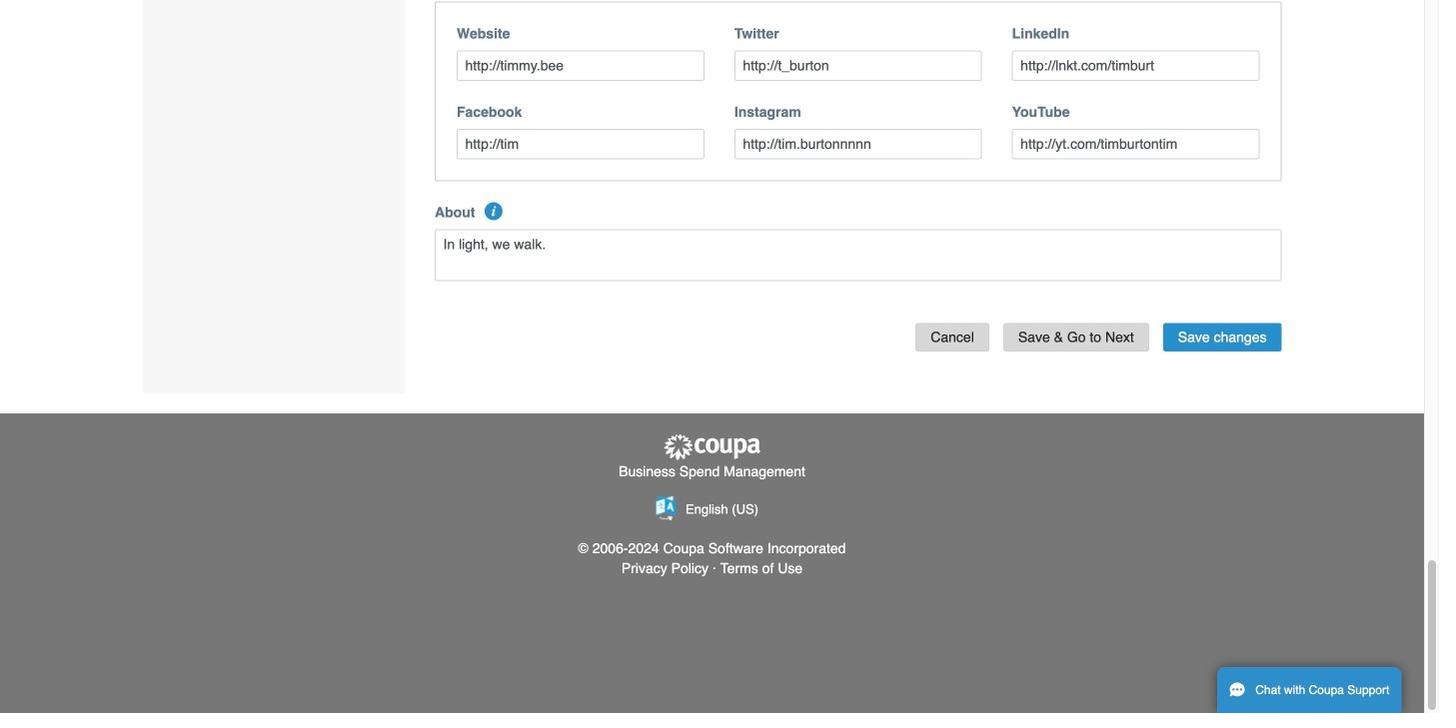 Task type: locate. For each thing, give the bounding box(es) containing it.
None text field
[[457, 129, 705, 159], [435, 229, 1282, 281], [457, 129, 705, 159], [435, 229, 1282, 281]]

None text field
[[457, 50, 705, 81], [735, 50, 982, 81], [1012, 50, 1260, 81], [735, 129, 982, 159], [1012, 129, 1260, 159], [457, 50, 705, 81], [735, 50, 982, 81], [1012, 50, 1260, 81], [735, 129, 982, 159], [1012, 129, 1260, 159]]



Task type: vqa. For each thing, say whether or not it's contained in the screenshot.
Additional Information IMAGE
yes



Task type: describe. For each thing, give the bounding box(es) containing it.
coupa supplier portal image
[[662, 434, 762, 462]]

additional information image
[[485, 202, 503, 220]]



